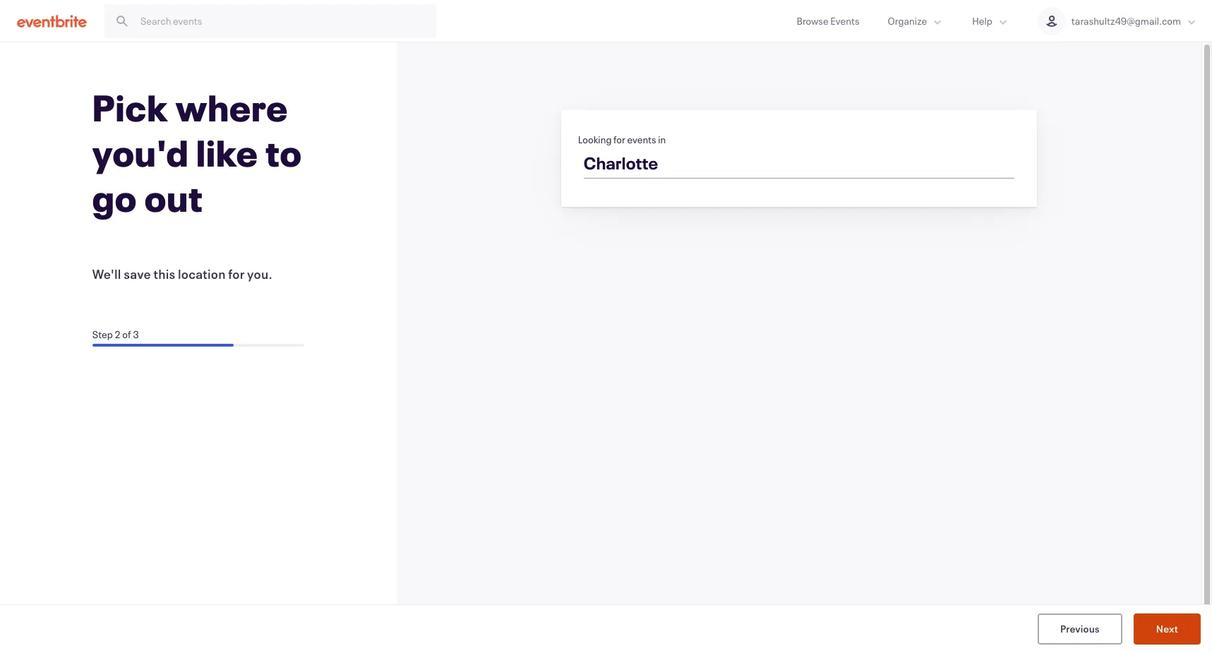 Task type: locate. For each thing, give the bounding box(es) containing it.
organize
[[888, 14, 927, 28]]

progressbar progress bar
[[92, 344, 304, 347]]

to
[[266, 129, 302, 177]]

eventbrite image
[[17, 14, 87, 28]]

for
[[614, 133, 626, 146], [228, 266, 245, 282]]

help
[[973, 14, 993, 28]]

previous button
[[1038, 614, 1123, 645]]

for left you.
[[228, 266, 245, 282]]

we'll
[[92, 266, 121, 282]]

organize link
[[874, 0, 959, 42]]

save
[[124, 266, 151, 282]]

go
[[92, 174, 137, 222]]

None text field
[[574, 148, 1025, 183]]

tarashultz49@gmail.com link
[[1024, 0, 1213, 42]]

0 horizontal spatial for
[[228, 266, 245, 282]]

0 vertical spatial for
[[614, 133, 626, 146]]

pick where you'd like to go out
[[92, 83, 302, 222]]

help link
[[959, 0, 1024, 42]]

next button
[[1134, 614, 1201, 645]]

next
[[1157, 622, 1179, 635]]

you'd
[[92, 129, 189, 177]]

browse events
[[797, 14, 860, 28]]

this
[[154, 266, 175, 282]]

events
[[627, 133, 657, 146]]

for left events at the top right of page
[[614, 133, 626, 146]]



Task type: describe. For each thing, give the bounding box(es) containing it.
out
[[145, 174, 203, 222]]

looking
[[578, 133, 612, 146]]

location
[[178, 266, 226, 282]]

1 vertical spatial for
[[228, 266, 245, 282]]

3
[[133, 328, 139, 341]]

you.
[[247, 266, 273, 282]]

looking for events in
[[578, 133, 666, 146]]

2
[[115, 328, 121, 341]]

browse events link
[[783, 0, 874, 42]]

events
[[831, 14, 860, 28]]

tarashultz49@gmail.com
[[1072, 14, 1182, 28]]

where
[[176, 83, 288, 131]]

step 2 of 3
[[92, 328, 139, 341]]

like
[[196, 129, 258, 177]]

progressbar image
[[92, 344, 234, 347]]

pick
[[92, 83, 168, 131]]

in
[[658, 133, 666, 146]]

of
[[122, 328, 131, 341]]

we'll save this location for you.
[[92, 266, 273, 282]]

step
[[92, 328, 113, 341]]

previous
[[1061, 622, 1100, 635]]

browse
[[797, 14, 829, 28]]

1 horizontal spatial for
[[614, 133, 626, 146]]



Task type: vqa. For each thing, say whether or not it's contained in the screenshot.
united states events LINK
no



